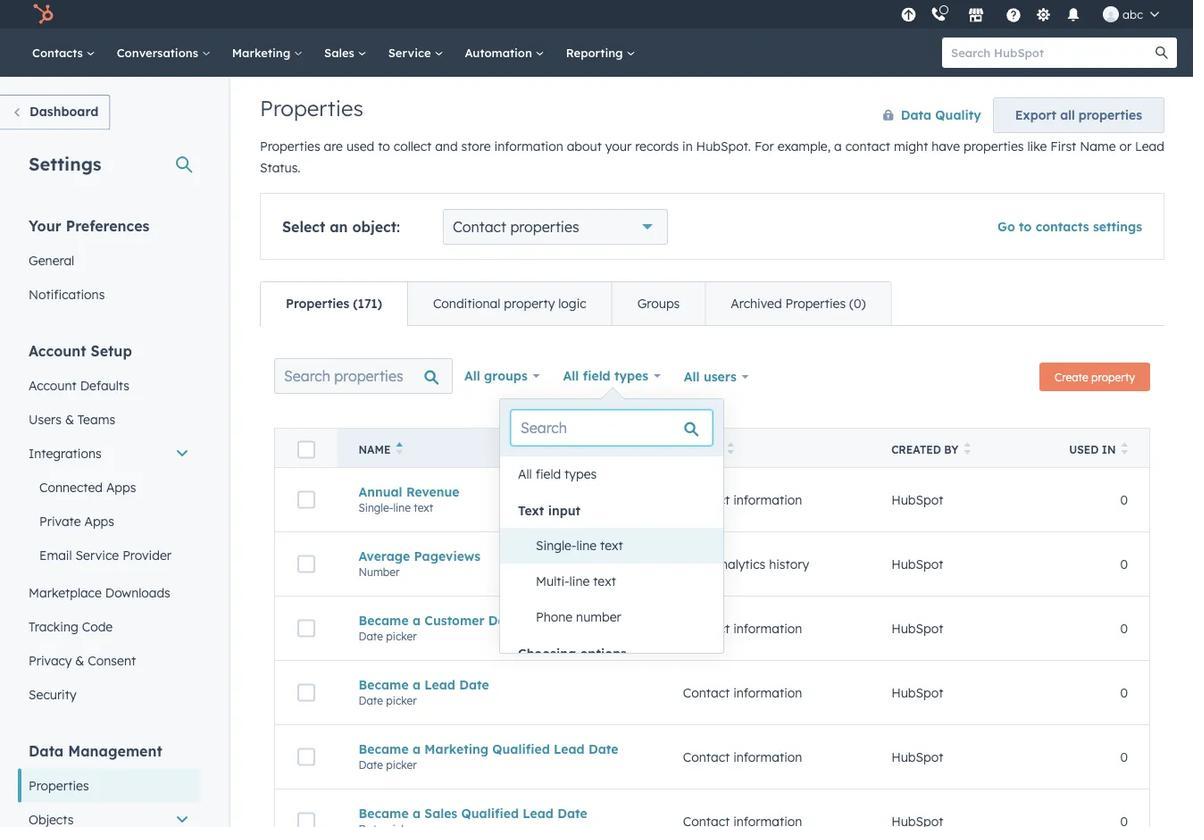 Task type: vqa. For each thing, say whether or not it's contained in the screenshot.


Task type: describe. For each thing, give the bounding box(es) containing it.
security
[[29, 687, 77, 702]]

revenue
[[406, 484, 460, 500]]

information for annual revenue
[[734, 492, 803, 508]]

became a lead date date picker
[[359, 677, 489, 707]]

provider
[[123, 547, 172, 563]]

reporting link
[[556, 29, 646, 77]]

ascending sort. press to sort descending. image
[[396, 442, 403, 455]]

4 became from the top
[[359, 806, 409, 821]]

(171)
[[353, 296, 382, 311]]

create property
[[1055, 370, 1136, 384]]

account setup element
[[18, 341, 200, 712]]

conversations
[[117, 45, 202, 60]]

search search field inside tab panel
[[274, 358, 453, 394]]

hubspot for annual revenue
[[892, 492, 944, 508]]

defaults
[[80, 378, 130, 393]]

go to contacts settings
[[998, 219, 1143, 235]]

contact information for became a marketing qualified lead date
[[683, 749, 803, 765]]

records
[[635, 138, 679, 154]]

conditional
[[433, 296, 501, 311]]

used in
[[1070, 443, 1116, 457]]

users & teams
[[29, 411, 115, 427]]

line inside annual revenue single-line text
[[394, 501, 411, 514]]

quality
[[936, 107, 982, 123]]

contact properties button
[[443, 209, 668, 245]]

name inside button
[[359, 443, 391, 457]]

a for became a customer date
[[413, 613, 421, 628]]

phone number
[[536, 609, 622, 625]]

go to contacts settings button
[[998, 219, 1143, 235]]

created
[[892, 443, 942, 457]]

0 horizontal spatial sales
[[324, 45, 358, 60]]

properties link
[[18, 769, 200, 803]]

by
[[945, 443, 959, 457]]

groups
[[484, 368, 528, 384]]

became a marketing qualified lead date date picker
[[359, 741, 619, 772]]

like
[[1028, 138, 1047, 154]]

are
[[324, 138, 343, 154]]

became a lead date button
[[359, 677, 641, 693]]

notifications
[[29, 286, 105, 302]]

privacy & consent
[[29, 653, 136, 668]]

contact properties
[[453, 218, 580, 236]]

multi-line text button
[[518, 564, 724, 600]]

name button
[[337, 428, 662, 468]]

single- inside annual revenue single-line text
[[359, 501, 394, 514]]

types inside button
[[565, 466, 597, 482]]

hubspot image
[[32, 4, 54, 25]]

properties are used to collect and store information about your records in hubspot. for example, a contact might have properties like first name or lead status.
[[260, 138, 1165, 176]]

integrations
[[29, 445, 102, 461]]

contact for became a lead date
[[683, 685, 730, 701]]

reporting
[[566, 45, 627, 60]]

& for privacy
[[75, 653, 84, 668]]

conversations link
[[106, 29, 221, 77]]

hubspot.
[[697, 138, 752, 154]]

history
[[769, 556, 810, 572]]

groups link
[[612, 282, 705, 325]]

upgrade image
[[901, 8, 917, 24]]

annual revenue single-line text
[[359, 484, 460, 514]]

name inside properties are used to collect and store information about your records in hubspot. for example, a contact might have properties like first name or lead status.
[[1080, 138, 1116, 154]]

picker for lead
[[386, 694, 417, 707]]

marketplaces button
[[958, 0, 995, 29]]

automation
[[465, 45, 536, 60]]

choosing options
[[518, 646, 627, 662]]

all field types button
[[500, 457, 724, 492]]

hubspot for became a marketing qualified lead date
[[892, 749, 944, 765]]

1 vertical spatial search search field
[[511, 410, 713, 446]]

security link
[[18, 678, 200, 712]]

became a marketing qualified lead date button
[[359, 741, 641, 757]]

to inside properties are used to collect and store information about your records in hubspot. for example, a contact might have properties like first name or lead status.
[[378, 138, 390, 154]]

search image
[[1156, 46, 1169, 59]]

settings link
[[1033, 5, 1055, 24]]

notifications image
[[1066, 8, 1082, 24]]

a inside properties are used to collect and store information about your records in hubspot. for example, a contact might have properties like first name or lead status.
[[835, 138, 842, 154]]

export all properties button
[[993, 97, 1165, 133]]

apps for private apps
[[84, 513, 114, 529]]

analytics
[[713, 556, 766, 572]]

press to sort. image
[[1122, 442, 1129, 455]]

automation link
[[454, 29, 556, 77]]

all field types inside all field types button
[[518, 466, 597, 482]]

1 horizontal spatial to
[[1020, 219, 1032, 235]]

list box containing all field types
[[500, 457, 724, 827]]

contact inside contact properties popup button
[[453, 218, 507, 236]]

calling icon button
[[924, 2, 954, 26]]

in
[[683, 138, 693, 154]]

first
[[1051, 138, 1077, 154]]

marketing inside "became a marketing qualified lead date date picker"
[[425, 741, 489, 757]]

sales inside tab panel
[[425, 806, 458, 821]]

account defaults
[[29, 378, 130, 393]]

data for data quality
[[901, 107, 932, 123]]

property for create
[[1092, 370, 1136, 384]]

properties inside button
[[1079, 107, 1143, 123]]

privacy
[[29, 653, 72, 668]]

group button
[[662, 428, 870, 468]]

lead inside "became a marketing qualified lead date date picker"
[[554, 741, 585, 757]]

0 for became a lead date
[[1121, 685, 1129, 701]]

properties inside properties are used to collect and store information about your records in hubspot. for example, a contact might have properties like first name or lead status.
[[964, 138, 1024, 154]]

about
[[567, 138, 602, 154]]

types inside dropdown button
[[615, 368, 649, 384]]

text
[[518, 503, 545, 519]]

might
[[894, 138, 929, 154]]

apps for connected apps
[[106, 479, 136, 495]]

input
[[548, 503, 581, 519]]

settings
[[29, 152, 101, 175]]

lead inside properties are used to collect and store information about your records in hubspot. for example, a contact might have properties like first name or lead status.
[[1136, 138, 1165, 154]]

email
[[39, 547, 72, 563]]

became for became a marketing qualified lead date
[[359, 741, 409, 757]]

became for became a lead date
[[359, 677, 409, 693]]

text for single-line text
[[600, 538, 623, 554]]

single- inside button
[[536, 538, 577, 554]]

email service provider link
[[18, 538, 200, 572]]

press to sort. element for created by
[[964, 442, 971, 457]]

marketing link
[[221, 29, 314, 77]]

go
[[998, 219, 1016, 235]]

hubspot for became a lead date
[[892, 685, 944, 701]]

have
[[932, 138, 961, 154]]

contact information for became a lead date
[[683, 685, 803, 701]]

conditional property logic
[[433, 296, 587, 311]]

field inside all field types button
[[536, 466, 561, 482]]

abc
[[1123, 7, 1144, 21]]

picker for customer
[[386, 630, 417, 643]]

0 for became a customer date
[[1121, 621, 1129, 636]]

settings
[[1094, 219, 1143, 235]]

marketplace
[[29, 585, 102, 600]]

downloads
[[105, 585, 171, 600]]

notifications button
[[1059, 0, 1089, 29]]

settings image
[[1036, 8, 1052, 24]]

data quality button
[[865, 97, 983, 133]]

average pageviews button
[[359, 548, 641, 564]]

calling icon image
[[931, 7, 947, 23]]

phone
[[536, 609, 573, 625]]

help image
[[1006, 8, 1022, 24]]

marketplace downloads link
[[18, 576, 200, 610]]

all users
[[684, 369, 737, 385]]

all for all users popup button
[[684, 369, 700, 385]]

& for users
[[65, 411, 74, 427]]

contact
[[846, 138, 891, 154]]

all for all field types dropdown button
[[563, 368, 579, 384]]

gary orlando image
[[1104, 6, 1120, 22]]

became a sales qualified lead date
[[359, 806, 588, 821]]



Task type: locate. For each thing, give the bounding box(es) containing it.
picker inside became a lead date date picker
[[386, 694, 417, 707]]

& right users on the left
[[65, 411, 74, 427]]

text inside single-line text button
[[600, 538, 623, 554]]

data for data management
[[29, 742, 64, 760]]

apps
[[106, 479, 136, 495], [84, 513, 114, 529]]

1 vertical spatial sales
[[425, 806, 458, 821]]

notifications link
[[18, 277, 200, 311]]

2 horizontal spatial properties
[[1079, 107, 1143, 123]]

0 horizontal spatial data
[[29, 742, 64, 760]]

data management
[[29, 742, 162, 760]]

2 press to sort. image from the left
[[964, 442, 971, 455]]

to right used
[[378, 138, 390, 154]]

your
[[606, 138, 632, 154]]

conditional property logic link
[[407, 282, 612, 325]]

1 horizontal spatial search search field
[[511, 410, 713, 446]]

account up account defaults
[[29, 342, 86, 360]]

1 vertical spatial field
[[536, 466, 561, 482]]

create
[[1055, 370, 1089, 384]]

upgrade link
[[898, 5, 920, 24]]

properties inside data management element
[[29, 778, 89, 793]]

types down groups link
[[615, 368, 649, 384]]

1 vertical spatial single-
[[536, 538, 577, 554]]

dashboard link
[[0, 95, 110, 130]]

all left "users"
[[684, 369, 700, 385]]

properties inside popup button
[[511, 218, 580, 236]]

all left groups
[[465, 368, 481, 384]]

annual
[[359, 484, 403, 500]]

became a sales qualified lead date button
[[359, 806, 641, 821]]

and
[[435, 138, 458, 154]]

contact for became a marketing qualified lead date
[[683, 749, 730, 765]]

2 account from the top
[[29, 378, 77, 393]]

0 vertical spatial &
[[65, 411, 74, 427]]

created by button
[[870, 428, 1043, 468]]

a inside became a customer date date picker
[[413, 613, 421, 628]]

a inside "became a marketing qualified lead date date picker"
[[413, 741, 421, 757]]

choosing options button
[[500, 639, 724, 669]]

1 account from the top
[[29, 342, 86, 360]]

service down private apps link
[[76, 547, 119, 563]]

contact information for became a customer date
[[683, 621, 803, 636]]

became a customer date button
[[359, 613, 641, 628]]

0 vertical spatial properties
[[1079, 107, 1143, 123]]

picker inside "became a marketing qualified lead date date picker"
[[386, 758, 417, 772]]

1 horizontal spatial &
[[75, 653, 84, 668]]

4 contact information from the top
[[683, 749, 803, 765]]

all users button
[[673, 358, 761, 396]]

properties down data management
[[29, 778, 89, 793]]

all for all groups popup button
[[465, 368, 481, 384]]

0 vertical spatial types
[[615, 368, 649, 384]]

1 horizontal spatial properties
[[964, 138, 1024, 154]]

0 vertical spatial all field types
[[563, 368, 649, 384]]

users
[[29, 411, 62, 427]]

2 vertical spatial text
[[593, 574, 616, 589]]

management
[[68, 742, 162, 760]]

1 0 from the top
[[1121, 492, 1129, 508]]

press to sort. image right group
[[728, 442, 735, 455]]

data up might
[[901, 107, 932, 123]]

1 horizontal spatial field
[[583, 368, 611, 384]]

property inside button
[[1092, 370, 1136, 384]]

1 hubspot from the top
[[892, 492, 944, 508]]

data down security
[[29, 742, 64, 760]]

text down text input button
[[600, 538, 623, 554]]

0 horizontal spatial name
[[359, 443, 391, 457]]

all inside dropdown button
[[563, 368, 579, 384]]

0 vertical spatial name
[[1080, 138, 1116, 154]]

3 contact information from the top
[[683, 685, 803, 701]]

types up input at the left bottom of page
[[565, 466, 597, 482]]

5 0 from the top
[[1121, 749, 1129, 765]]

a for became a lead date
[[413, 677, 421, 693]]

3 0 from the top
[[1121, 621, 1129, 636]]

a inside became a lead date date picker
[[413, 677, 421, 693]]

press to sort. element right by
[[964, 442, 971, 457]]

lead inside became a lead date date picker
[[425, 677, 456, 693]]

picker
[[386, 630, 417, 643], [386, 694, 417, 707], [386, 758, 417, 772]]

0 vertical spatial sales
[[324, 45, 358, 60]]

0 vertical spatial picker
[[386, 630, 417, 643]]

3 picker from the top
[[386, 758, 417, 772]]

0 horizontal spatial properties
[[511, 218, 580, 236]]

single- down the text input
[[536, 538, 577, 554]]

2 hubspot from the top
[[892, 556, 944, 572]]

your
[[29, 217, 61, 235]]

0 vertical spatial property
[[504, 296, 555, 311]]

object:
[[352, 218, 400, 236]]

0 vertical spatial account
[[29, 342, 86, 360]]

2 vertical spatial properties
[[511, 218, 580, 236]]

1 vertical spatial account
[[29, 378, 77, 393]]

data management element
[[18, 741, 200, 827]]

2 picker from the top
[[386, 694, 417, 707]]

0 vertical spatial qualified
[[493, 741, 550, 757]]

0 vertical spatial text
[[414, 501, 434, 514]]

0 vertical spatial apps
[[106, 479, 136, 495]]

single- down annual
[[359, 501, 394, 514]]

average pageviews number
[[359, 548, 481, 579]]

connected apps
[[39, 479, 136, 495]]

contact information for annual revenue
[[683, 492, 803, 508]]

single-
[[359, 501, 394, 514], [536, 538, 577, 554]]

properties up the logic
[[511, 218, 580, 236]]

press to sort. element right in
[[1122, 442, 1129, 457]]

1 vertical spatial service
[[76, 547, 119, 563]]

0 for annual revenue
[[1121, 492, 1129, 508]]

became a customer date date picker
[[359, 613, 519, 643]]

1 vertical spatial line
[[577, 538, 597, 554]]

0 vertical spatial to
[[378, 138, 390, 154]]

press to sort. image inside group button
[[728, 442, 735, 455]]

line down annual
[[394, 501, 411, 514]]

properties (171)
[[286, 296, 382, 311]]

contacts
[[32, 45, 86, 60]]

groups
[[638, 296, 680, 311]]

press to sort. image for created by
[[964, 442, 971, 455]]

4 hubspot from the top
[[892, 685, 944, 701]]

apps down integrations 'button'
[[106, 479, 136, 495]]

press to sort. element right group
[[728, 442, 735, 457]]

press to sort. image right by
[[964, 442, 971, 455]]

property for conditional
[[504, 296, 555, 311]]

1 vertical spatial to
[[1020, 219, 1032, 235]]

hubspot for average pageviews
[[892, 556, 944, 572]]

0 horizontal spatial to
[[378, 138, 390, 154]]

1 horizontal spatial types
[[615, 368, 649, 384]]

1 horizontal spatial marketing
[[425, 741, 489, 757]]

information for became a lead date
[[734, 685, 803, 701]]

name left ascending sort. press to sort descending. element
[[359, 443, 391, 457]]

0 horizontal spatial marketing
[[232, 45, 294, 60]]

picker down became a customer date date picker
[[386, 694, 417, 707]]

hubspot
[[892, 492, 944, 508], [892, 556, 944, 572], [892, 621, 944, 636], [892, 685, 944, 701], [892, 749, 944, 765]]

information for became a customer date
[[734, 621, 803, 636]]

teams
[[78, 411, 115, 427]]

marketing left sales link
[[232, 45, 294, 60]]

archived properties (0) link
[[705, 282, 891, 325]]

help button
[[999, 0, 1029, 29]]

picker down became a lead date date picker
[[386, 758, 417, 772]]

example,
[[778, 138, 831, 154]]

contact information
[[683, 492, 803, 508], [683, 621, 803, 636], [683, 685, 803, 701], [683, 749, 803, 765]]

0
[[1121, 492, 1129, 508], [1121, 556, 1129, 572], [1121, 621, 1129, 636], [1121, 685, 1129, 701], [1121, 749, 1129, 765]]

press to sort. element inside the used in button
[[1122, 442, 1129, 457]]

0 vertical spatial single-
[[359, 501, 394, 514]]

1 horizontal spatial data
[[901, 107, 932, 123]]

a
[[835, 138, 842, 154], [413, 613, 421, 628], [413, 677, 421, 693], [413, 741, 421, 757], [413, 806, 421, 821]]

0 for average pageviews
[[1121, 556, 1129, 572]]

qualified up became a sales qualified lead date "button"
[[493, 741, 550, 757]]

0 horizontal spatial service
[[76, 547, 119, 563]]

properties left like
[[964, 138, 1024, 154]]

hubspot for became a customer date
[[892, 621, 944, 636]]

1 vertical spatial property
[[1092, 370, 1136, 384]]

0 horizontal spatial press to sort. element
[[728, 442, 735, 457]]

tab list
[[260, 281, 892, 326]]

all inside button
[[518, 466, 532, 482]]

abc menu
[[896, 0, 1172, 29]]

1 vertical spatial apps
[[84, 513, 114, 529]]

1 became from the top
[[359, 613, 409, 628]]

1 vertical spatial qualified
[[461, 806, 519, 821]]

an
[[330, 218, 348, 236]]

2 vertical spatial picker
[[386, 758, 417, 772]]

sales link
[[314, 29, 378, 77]]

properties inside properties are used to collect and store information about your records in hubspot. for example, a contact might have properties like first name or lead status.
[[260, 138, 320, 154]]

became for became a customer date
[[359, 613, 409, 628]]

1 vertical spatial picker
[[386, 694, 417, 707]]

press to sort. image for group
[[728, 442, 735, 455]]

1 vertical spatial data
[[29, 742, 64, 760]]

1 horizontal spatial press to sort. element
[[964, 442, 971, 457]]

used in button
[[1043, 428, 1150, 468]]

account up users on the left
[[29, 378, 77, 393]]

sales right marketing link
[[324, 45, 358, 60]]

0 vertical spatial marketing
[[232, 45, 294, 60]]

or
[[1120, 138, 1132, 154]]

marketplaces image
[[969, 8, 985, 24]]

line up multi-line text on the bottom of page
[[577, 538, 597, 554]]

3 hubspot from the top
[[892, 621, 944, 636]]

all
[[1061, 107, 1076, 123]]

text down revenue at the bottom left
[[414, 501, 434, 514]]

contact for annual revenue
[[683, 492, 730, 508]]

press to sort. element for group
[[728, 442, 735, 457]]

became inside became a lead date date picker
[[359, 677, 409, 693]]

all groups button
[[453, 358, 552, 394]]

qualified for marketing
[[493, 741, 550, 757]]

0 horizontal spatial press to sort. image
[[728, 442, 735, 455]]

picker inside became a customer date date picker
[[386, 630, 417, 643]]

press to sort. image inside created by button
[[964, 442, 971, 455]]

users
[[704, 369, 737, 385]]

1 vertical spatial properties
[[964, 138, 1024, 154]]

choosing
[[518, 646, 577, 662]]

press to sort. element inside group button
[[728, 442, 735, 457]]

create property button
[[1040, 363, 1151, 391]]

4 0 from the top
[[1121, 685, 1129, 701]]

1 vertical spatial &
[[75, 653, 84, 668]]

single-line text button
[[518, 528, 724, 564]]

privacy & consent link
[[18, 644, 200, 678]]

your preferences
[[29, 217, 150, 235]]

annual revenue button
[[359, 484, 641, 500]]

line for multi-
[[570, 574, 590, 589]]

1 vertical spatial all field types
[[518, 466, 597, 482]]

& inside users & teams "link"
[[65, 411, 74, 427]]

1 vertical spatial types
[[565, 466, 597, 482]]

Search HubSpot search field
[[943, 38, 1162, 68]]

average
[[359, 548, 410, 564]]

apps up email service provider at left
[[84, 513, 114, 529]]

service right sales link
[[388, 45, 435, 60]]

service inside account setup element
[[76, 547, 119, 563]]

contact for became a customer date
[[683, 621, 730, 636]]

connected
[[39, 479, 103, 495]]

1 press to sort. element from the left
[[728, 442, 735, 457]]

& right privacy
[[75, 653, 84, 668]]

all field types inside all field types dropdown button
[[563, 368, 649, 384]]

tab panel containing all groups
[[260, 325, 1165, 827]]

0 vertical spatial search search field
[[274, 358, 453, 394]]

2 0 from the top
[[1121, 556, 1129, 572]]

list box
[[500, 457, 724, 827]]

to right go
[[1020, 219, 1032, 235]]

qualified inside "became a marketing qualified lead date date picker"
[[493, 741, 550, 757]]

1 press to sort. image from the left
[[728, 442, 735, 455]]

all right groups
[[563, 368, 579, 384]]

store
[[461, 138, 491, 154]]

1 horizontal spatial service
[[388, 45, 435, 60]]

for
[[755, 138, 774, 154]]

all groups
[[465, 368, 528, 384]]

0 horizontal spatial field
[[536, 466, 561, 482]]

1 vertical spatial marketing
[[425, 741, 489, 757]]

preferences
[[66, 217, 150, 235]]

tab panel
[[260, 325, 1165, 827]]

marketing down became a lead date date picker
[[425, 741, 489, 757]]

integrations button
[[18, 436, 200, 470]]

field inside all field types dropdown button
[[583, 368, 611, 384]]

1 vertical spatial name
[[359, 443, 391, 457]]

a for became a marketing qualified lead date
[[413, 741, 421, 757]]

text up number
[[593, 574, 616, 589]]

account for account setup
[[29, 342, 86, 360]]

3 press to sort. element from the left
[[1122, 442, 1129, 457]]

account defaults link
[[18, 369, 200, 403]]

dashboard
[[29, 104, 99, 119]]

1 picker from the top
[[386, 630, 417, 643]]

press to sort. element inside created by button
[[964, 442, 971, 457]]

2 press to sort. element from the left
[[964, 442, 971, 457]]

properties up "are"
[[260, 95, 364, 122]]

0 vertical spatial service
[[388, 45, 435, 60]]

name left or
[[1080, 138, 1116, 154]]

ascending sort. press to sort descending. element
[[396, 442, 403, 457]]

2 became from the top
[[359, 677, 409, 693]]

properties left the (171)
[[286, 296, 350, 311]]

email service provider
[[39, 547, 172, 563]]

1 horizontal spatial press to sort. image
[[964, 442, 971, 455]]

field
[[583, 368, 611, 384], [536, 466, 561, 482]]

your preferences element
[[18, 216, 200, 311]]

properties (171) link
[[261, 282, 407, 325]]

contacts link
[[21, 29, 106, 77]]

0 horizontal spatial types
[[565, 466, 597, 482]]

property left the logic
[[504, 296, 555, 311]]

text inside the multi-line text button
[[593, 574, 616, 589]]

account for account defaults
[[29, 378, 77, 393]]

0 horizontal spatial property
[[504, 296, 555, 311]]

tracking code link
[[18, 610, 200, 644]]

information for became a marketing qualified lead date
[[734, 749, 803, 765]]

became
[[359, 613, 409, 628], [359, 677, 409, 693], [359, 741, 409, 757], [359, 806, 409, 821]]

1 horizontal spatial name
[[1080, 138, 1116, 154]]

marketing
[[232, 45, 294, 60], [425, 741, 489, 757]]

properties up or
[[1079, 107, 1143, 123]]

0 horizontal spatial single-
[[359, 501, 394, 514]]

text for multi-line text
[[593, 574, 616, 589]]

0 for became a marketing qualified lead date
[[1121, 749, 1129, 765]]

1 horizontal spatial sales
[[425, 806, 458, 821]]

& inside privacy & consent link
[[75, 653, 84, 668]]

all field types up input at the left bottom of page
[[518, 466, 597, 482]]

2 vertical spatial line
[[570, 574, 590, 589]]

text inside annual revenue single-line text
[[414, 501, 434, 514]]

picker up became a lead date date picker
[[386, 630, 417, 643]]

sales down "became a marketing qualified lead date date picker"
[[425, 806, 458, 821]]

press to sort. element for used in
[[1122, 442, 1129, 457]]

qualified for sales
[[461, 806, 519, 821]]

0 vertical spatial data
[[901, 107, 932, 123]]

became inside "became a marketing qualified lead date date picker"
[[359, 741, 409, 757]]

line for single-
[[577, 538, 597, 554]]

search search field up all field types button
[[511, 410, 713, 446]]

field up the text input
[[536, 466, 561, 482]]

0 vertical spatial field
[[583, 368, 611, 384]]

line down the single-line text at the bottom of page
[[570, 574, 590, 589]]

field down the logic
[[583, 368, 611, 384]]

general link
[[18, 243, 200, 277]]

account
[[29, 342, 86, 360], [29, 378, 77, 393]]

private apps
[[39, 513, 114, 529]]

2 horizontal spatial press to sort. element
[[1122, 442, 1129, 457]]

2 contact information from the top
[[683, 621, 803, 636]]

multi-
[[536, 574, 570, 589]]

connected apps link
[[18, 470, 200, 504]]

1 horizontal spatial single-
[[536, 538, 577, 554]]

1 horizontal spatial property
[[1092, 370, 1136, 384]]

properties up status. at the top
[[260, 138, 320, 154]]

press to sort. image
[[728, 442, 735, 455], [964, 442, 971, 455]]

export all properties
[[1016, 107, 1143, 123]]

setup
[[91, 342, 132, 360]]

single-line text
[[536, 538, 623, 554]]

Search search field
[[274, 358, 453, 394], [511, 410, 713, 446]]

1 contact information from the top
[[683, 492, 803, 508]]

date
[[489, 613, 519, 628], [359, 630, 383, 643], [459, 677, 489, 693], [359, 694, 383, 707], [589, 741, 619, 757], [359, 758, 383, 772], [558, 806, 588, 821]]

hubspot link
[[21, 4, 67, 25]]

all up annual revenue button
[[518, 466, 532, 482]]

1 vertical spatial text
[[600, 538, 623, 554]]

press to sort. element
[[728, 442, 735, 457], [964, 442, 971, 457], [1122, 442, 1129, 457]]

qualified down "became a marketing qualified lead date date picker"
[[461, 806, 519, 821]]

all field types down the logic
[[563, 368, 649, 384]]

search search field down the (171)
[[274, 358, 453, 394]]

became inside became a customer date date picker
[[359, 613, 409, 628]]

0 horizontal spatial search search field
[[274, 358, 453, 394]]

5 hubspot from the top
[[892, 749, 944, 765]]

property right the create
[[1092, 370, 1136, 384]]

tab list containing properties (171)
[[260, 281, 892, 326]]

0 vertical spatial line
[[394, 501, 411, 514]]

information inside properties are used to collect and store information about your records in hubspot. for example, a contact might have properties like first name or lead status.
[[495, 138, 564, 154]]

data inside button
[[901, 107, 932, 123]]

3 became from the top
[[359, 741, 409, 757]]

properties left "(0)" at right
[[786, 296, 846, 311]]

0 horizontal spatial &
[[65, 411, 74, 427]]



